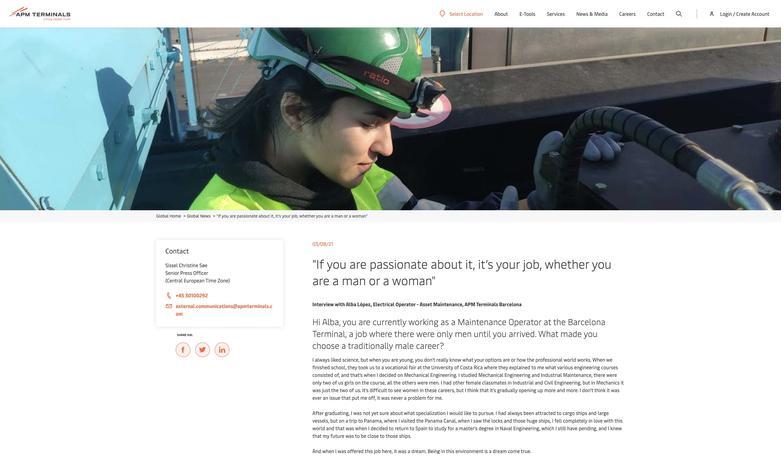 Task type: describe. For each thing, give the bounding box(es) containing it.
your inside i always liked science, but when you are young, you don't really know what your options are or how the professional world works. when we finished school, they took us to a vocational fair at the university of costa rica where they explained to me what various engineering courses consisted of, and that's when i decided on mechanical engineering. i studied mechanical engineering and industrial maintenance, there were only two of us girls on the course, all the others were men. i had other female classmates in industrial and civil engineering, but in mechanics it was just the two of us. it's difficult to see women in these careers, but i think that it's gradually opening up more and more. i don't think it was ever an issue that put me off, it was never a problem for me.
[[475, 357, 484, 363]]

locks
[[492, 418, 503, 425]]

the down pursue.
[[483, 418, 490, 425]]

i left knew
[[608, 425, 609, 432]]

login
[[720, 10, 732, 17]]

various
[[557, 364, 573, 371]]

that up future
[[336, 425, 345, 432]]

love
[[594, 418, 603, 425]]

but down other
[[456, 387, 464, 394]]

select location button
[[440, 10, 483, 17]]

decided inside i always liked science, but when you are young, you don't really know what your options are or how the professional world works. when we finished school, they took us to a vocational fair at the university of costa rica where they explained to me what various engineering courses consisted of, and that's when i decided on mechanical engineering. i studied mechanical engineering and industrial maintenance, there were only two of us girls on the course, all the others were men. i had other female classmates in industrial and civil engineering, but in mechanics it was just the two of us. it's difficult to see women in these careers, but i think that it's gradually opening up more and more. i don't think it was ever an issue that put me off, it was never a problem for me.
[[379, 372, 396, 379]]

civil
[[544, 380, 553, 386]]

0 horizontal spatial woman"
[[352, 213, 368, 219]]

liked
[[331, 357, 341, 363]]

share via:
[[177, 333, 193, 338]]

2 mechanical from the left
[[479, 372, 503, 379]]

men.
[[429, 380, 440, 386]]

external.communications@apmterminals.c om
[[176, 303, 273, 317]]

news & media
[[577, 10, 608, 17]]

currently
[[373, 316, 406, 328]]

1 global from the left
[[156, 213, 169, 219]]

that left it's
[[480, 387, 489, 394]]

was right future
[[346, 433, 354, 440]]

asset
[[420, 301, 432, 308]]

in left love
[[589, 418, 593, 425]]

when
[[593, 357, 605, 363]]

it, inside '"if you are passionate about it, it's your job, whether you are a man or a woman"'
[[465, 256, 475, 272]]

0 horizontal spatial whether
[[299, 213, 315, 219]]

terminal,
[[313, 328, 347, 340]]

the up issue
[[331, 387, 339, 394]]

login / create account
[[720, 10, 770, 17]]

how
[[517, 357, 526, 363]]

to left see
[[388, 387, 393, 394]]

saw
[[474, 418, 482, 425]]

more
[[544, 387, 556, 394]]

0 horizontal spatial "if
[[217, 213, 221, 219]]

where inside i always liked science, but when you are young, you don't really know what your options are or how the professional world works. when we finished school, they took us to a vocational fair at the university of costa rica where they explained to me what various engineering courses consisted of, and that's when i decided on mechanical engineering. i studied mechanical engineering and industrial maintenance, there were only two of us girls on the course, all the others were men. i had other female classmates in industrial and civil engineering, but in mechanics it was just the two of us. it's difficult to see women in these careers, but i think that it's gradually opening up more and more. i don't think it was ever an issue that put me off, it was never a problem for me.
[[484, 364, 497, 371]]

always inside after graduating, i was not yet sure about what specialization i would like to pursue. i had always been attracted to cargo ships and large vessels, but on a trip to panama, where i visited the panama canal, when i saw the locks and those huge ships, i fell completely in love with this world and that was when i decided to return to spain to study for a master's degree in naval engineering, which i still have pending, and i knew that my future was to be close to those ships.
[[508, 410, 522, 417]]

at inside hi alba, you are currently working as a maintenance operator at the barcelona terminal, a job where there were only men until you arrived. what made you choose a traditionally male career?
[[544, 316, 551, 328]]

om
[[176, 311, 183, 317]]

i always liked science, but when you are young, you don't really know what your options are or how the professional world works. when we finished school, they took us to a vocational fair at the university of costa rica where they explained to me what various engineering courses consisted of, and that's when i decided on mechanical engineering. i studied mechanical engineering and industrial maintenance, there were only two of us girls on the course, all the others were men. i had other female classmates in industrial and civil engineering, but in mechanics it was just the two of us. it's difficult to see women in these careers, but i think that it's gradually opening up more and more. i don't think it was ever an issue that put me off, it was never a problem for me.
[[313, 357, 624, 402]]

issue
[[329, 395, 340, 402]]

2 they from the left
[[499, 364, 508, 371]]

it's
[[490, 387, 496, 394]]

yet
[[372, 410, 378, 417]]

0 horizontal spatial job,
[[292, 213, 298, 219]]

1 horizontal spatial of
[[349, 387, 354, 394]]

courses
[[601, 364, 618, 371]]

fell
[[555, 418, 562, 425]]

senior
[[165, 270, 179, 277]]

0 vertical spatial two
[[323, 380, 331, 386]]

+45
[[176, 292, 184, 299]]

university
[[432, 364, 453, 371]]

i right men.
[[441, 380, 442, 386]]

apm
[[465, 301, 475, 308]]

was down difficult
[[381, 395, 390, 402]]

when down traditionally
[[369, 357, 381, 363]]

i right more.
[[580, 387, 581, 394]]

pending,
[[579, 425, 598, 432]]

pursue.
[[479, 410, 495, 417]]

ships
[[576, 410, 587, 417]]

0 horizontal spatial news
[[200, 213, 211, 219]]

30100292
[[185, 292, 208, 299]]

was down mechanics
[[611, 387, 620, 394]]

fair
[[409, 364, 416, 371]]

the up spain at the right of page
[[416, 418, 424, 425]]

decided inside after graduating, i was not yet sure about what specialization i would like to pursue. i had always been attracted to cargo ships and large vessels, but on a trip to panama, where i visited the panama canal, when i saw the locks and those huge ships, i fell completely in love with this world and that was when i decided to return to spain to study for a master's degree in naval engineering, which i still have pending, and i knew that my future was to be close to those ships.
[[371, 425, 388, 432]]

sissel
[[165, 262, 178, 269]]

to down the visited
[[410, 425, 414, 432]]

i up return
[[399, 418, 400, 425]]

engineering
[[505, 372, 531, 379]]

the right fair
[[423, 364, 430, 371]]

for inside i always liked science, but when you are young, you don't really know what your options are or how the professional world works. when we finished school, they took us to a vocational fair at the university of costa rica where they explained to me what various engineering courses consisted of, and that's when i decided on mechanical engineering. i studied mechanical engineering and industrial maintenance, there were only two of us girls on the course, all the others were men. i had other female classmates in industrial and civil engineering, but in mechanics it was just the two of us. it's difficult to see women in these careers, but i think that it's gradually opening up more and more. i don't think it was ever an issue that put me off, it was never a problem for me.
[[427, 395, 434, 402]]

services button
[[547, 0, 565, 27]]

to right 'trip'
[[358, 418, 363, 425]]

it's inside '"if you are passionate about it, it's your job, whether you are a man or a woman"'
[[478, 256, 493, 272]]

naval
[[500, 425, 512, 432]]

søe
[[199, 262, 208, 269]]

0 horizontal spatial your
[[282, 213, 291, 219]]

had inside i always liked science, but when you are young, you don't really know what your options are or how the professional world works. when we finished school, they took us to a vocational fair at the university of costa rica where they explained to me what various engineering courses consisted of, and that's when i decided on mechanical engineering. i studied mechanical engineering and industrial maintenance, there were only two of us girls on the course, all the others were men. i had other female classmates in industrial and civil engineering, but in mechanics it was just the two of us. it's difficult to see women in these careers, but i think that it's gradually opening up more and more. i don't think it was ever an issue that put me off, it was never a problem for me.
[[444, 380, 452, 386]]

i up 'trip'
[[351, 410, 352, 417]]

with inside after graduating, i was not yet sure about what specialization i would like to pursue. i had always been attracted to cargo ships and large vessels, but on a trip to panama, where i visited the panama canal, when i saw the locks and those huge ships, i fell completely in love with this world and that was when i decided to return to spain to study for a master's degree in naval engineering, which i still have pending, and i knew that my future was to be close to those ships.
[[604, 418, 614, 425]]

but inside after graduating, i was not yet sure about what specialization i would like to pursue. i had always been attracted to cargo ships and large vessels, but on a trip to panama, where i visited the panama canal, when i saw the locks and those huge ships, i fell completely in love with this world and that was when i decided to return to spain to study for a master's degree in naval engineering, which i still have pending, and i knew that my future was to be close to those ships.
[[330, 418, 338, 425]]

explained
[[509, 364, 530, 371]]

never
[[391, 395, 403, 402]]

it's
[[362, 387, 369, 394]]

0 vertical spatial with
[[335, 301, 345, 308]]

put
[[352, 395, 359, 402]]

cargo
[[563, 410, 575, 417]]

problem
[[408, 395, 426, 402]]

(central
[[165, 277, 183, 284]]

more.
[[566, 387, 579, 394]]

when down like
[[458, 418, 470, 425]]

men
[[455, 328, 472, 340]]

2 horizontal spatial on
[[398, 372, 403, 379]]

login / create account link
[[709, 0, 770, 27]]

in down locks
[[495, 425, 499, 432]]

but down engineering
[[583, 380, 590, 386]]

i up other
[[459, 372, 460, 379]]

tools
[[524, 10, 536, 17]]

european
[[184, 277, 205, 284]]

0 vertical spatial it,
[[271, 213, 275, 219]]

really
[[436, 357, 448, 363]]

in up problem
[[420, 387, 424, 394]]

world inside i always liked science, but when you are young, you don't really know what your options are or how the professional world works. when we finished school, they took us to a vocational fair at the university of costa rica where they explained to me what various engineering courses consisted of, and that's when i decided on mechanical engineering. i studied mechanical engineering and industrial maintenance, there were only two of us girls on the course, all the others were men. i had other female classmates in industrial and civil engineering, but in mechanics it was just the two of us. it's difficult to see women in these careers, but i think that it's gradually opening up more and more. i don't think it was ever an issue that put me off, it was never a problem for me.
[[564, 357, 576, 363]]

was up 'trip'
[[353, 410, 362, 417]]

where inside after graduating, i was not yet sure about what specialization i would like to pursue. i had always been attracted to cargo ships and large vessels, but on a trip to panama, where i visited the panama canal, when i saw the locks and those huge ships, i fell completely in love with this world and that was when i decided to return to spain to study for a master's degree in naval engineering, which i still have pending, and i knew that my future was to be close to those ships.
[[384, 418, 397, 425]]

1 > from the left
[[184, 213, 186, 219]]

1 horizontal spatial two
[[340, 387, 348, 394]]

0 vertical spatial operator
[[396, 301, 416, 308]]

all
[[387, 380, 392, 386]]

world inside after graduating, i was not yet sure about what specialization i would like to pursue. i had always been attracted to cargo ships and large vessels, but on a trip to panama, where i visited the panama canal, when i saw the locks and those huge ships, i fell completely in love with this world and that was when i decided to return to spain to study for a master's degree in naval engineering, which i still have pending, and i knew that my future was to be close to those ships.
[[313, 425, 325, 432]]

i down "female"
[[465, 387, 466, 394]]

to up fell
[[557, 410, 562, 417]]

1 horizontal spatial what
[[463, 357, 473, 363]]

studied
[[461, 372, 477, 379]]

there inside i always liked science, but when you are young, you don't really know what your options are or how the professional world works. when we finished school, they took us to a vocational fair at the university of costa rica where they explained to me what various engineering courses consisted of, and that's when i decided on mechanical engineering. i studied mechanical engineering and industrial maintenance, there were only two of us girls on the course, all the others were men. i had other female classmates in industrial and civil engineering, but in mechanics it was just the two of us. it's difficult to see women in these careers, but i think that it's gradually opening up more and more. i don't think it was ever an issue that put me off, it was never a problem for me.
[[594, 372, 605, 379]]

i up course,
[[377, 372, 378, 379]]

1 horizontal spatial it
[[607, 387, 610, 394]]

finished
[[313, 364, 330, 371]]

to left the be
[[355, 433, 360, 440]]

0 vertical spatial me
[[537, 364, 544, 371]]

&
[[590, 10, 593, 17]]

the right all
[[394, 380, 401, 386]]

0 vertical spatial those
[[513, 418, 526, 425]]

news & media button
[[577, 0, 608, 27]]

traditionally
[[348, 340, 393, 352]]

made
[[561, 328, 582, 340]]

2 think from the left
[[595, 387, 606, 394]]

sissel christine søe senior press officer (central european time zone)
[[165, 262, 230, 284]]

in left mechanics
[[591, 380, 595, 386]]

0 vertical spatial or
[[344, 213, 348, 219]]

career?
[[416, 340, 444, 352]]

other
[[453, 380, 465, 386]]

large
[[598, 410, 609, 417]]

whether inside '"if you are passionate about it, it's your job, whether you are a man or a woman"'
[[545, 256, 589, 272]]

for inside after graduating, i was not yet sure about what specialization i would like to pursue. i had always been attracted to cargo ships and large vessels, but on a trip to panama, where i visited the panama canal, when i saw the locks and those huge ships, i fell completely in love with this world and that was when i decided to return to spain to study for a master's degree in naval engineering, which i still have pending, and i knew that my future was to be close to those ships.
[[448, 425, 454, 432]]

03/08/21
[[313, 241, 333, 248]]

ever
[[313, 395, 322, 402]]

media
[[594, 10, 608, 17]]

via:
[[187, 333, 193, 338]]

1 they from the left
[[348, 364, 357, 371]]

visited
[[401, 418, 415, 425]]

took
[[358, 364, 368, 371]]

when down the took
[[364, 372, 376, 379]]

0 horizontal spatial about
[[259, 213, 270, 219]]

e-
[[520, 10, 524, 17]]

0 horizontal spatial industrial
[[513, 380, 534, 386]]

arrived.
[[509, 328, 537, 340]]

to right close
[[380, 433, 385, 440]]

1 vertical spatial were
[[607, 372, 617, 379]]

panama
[[425, 418, 443, 425]]

consisted
[[313, 372, 333, 379]]

this
[[615, 418, 623, 425]]

careers,
[[438, 387, 455, 394]]

"if inside '"if you are passionate about it, it's your job, whether you are a man or a woman"'
[[313, 256, 324, 272]]

+45 30100292
[[176, 292, 208, 299]]

global home link
[[156, 213, 181, 219]]

spain
[[416, 425, 428, 432]]

1 vertical spatial us
[[338, 380, 343, 386]]

off,
[[369, 395, 376, 402]]

course,
[[370, 380, 386, 386]]

0 vertical spatial contact
[[647, 10, 665, 17]]

i left saw
[[471, 418, 472, 425]]

select
[[450, 10, 463, 17]]



Task type: vqa. For each thing, say whether or not it's contained in the screenshot.
Always inside the I always liked science, but when you are young, you don't really know what your options are or how the professional world works. When we finished school, they took us to a vocational fair at the University of Costa Rica where they explained to me what various engineering courses consisted of, and that's when I decided on Mechanical Engineering. I studied Mechanical Engineering and Industrial Maintenance, there were only two of us girls on the course, all the others were men. I had other female classmates in Industrial and Civil Engineering, but in Mechanics it was just the two of us. It's difficult to see women in these careers, but I think that it's gradually opening up more and more. I don't think it was ever an issue that put me off, it was never a problem for me.
yes



Task type: locate. For each thing, give the bounding box(es) containing it.
had inside after graduating, i was not yet sure about what specialization i would like to pursue. i had always been attracted to cargo ships and large vessels, but on a trip to panama, where i visited the panama canal, when i saw the locks and those huge ships, i fell completely in love with this world and that was when i decided to return to spain to study for a master's degree in naval engineering, which i still have pending, and i knew that my future was to be close to those ships.
[[498, 410, 506, 417]]

alba
[[346, 301, 356, 308]]

only down consisted
[[313, 380, 322, 386]]

0 horizontal spatial global
[[156, 213, 169, 219]]

completely
[[563, 418, 587, 425]]

1 vertical spatial decided
[[371, 425, 388, 432]]

the right 'how'
[[527, 357, 534, 363]]

on down vocational
[[398, 372, 403, 379]]

0 horizontal spatial operator
[[396, 301, 416, 308]]

1 horizontal spatial industrial
[[541, 372, 562, 379]]

hi
[[313, 316, 320, 328]]

the inside hi alba, you are currently working as a maintenance operator at the barcelona terminal, a job where there were only men until you arrived. what made you choose a traditionally male career?
[[553, 316, 566, 328]]

0 horizontal spatial us
[[338, 380, 343, 386]]

but up the took
[[361, 357, 368, 363]]

of down know
[[454, 364, 459, 371]]

careers
[[620, 10, 636, 17]]

what inside after graduating, i was not yet sure about what specialization i would like to pursue. i had always been attracted to cargo ships and large vessels, but on a trip to panama, where i visited the panama canal, when i saw the locks and those huge ships, i fell completely in love with this world and that was when i decided to return to spain to study for a master's degree in naval engineering, which i still have pending, and i knew that my future was to be close to those ships.
[[404, 410, 415, 417]]

0 vertical spatial engineering,
[[555, 380, 582, 386]]

at up the what
[[544, 316, 551, 328]]

1 vertical spatial contact
[[165, 247, 189, 256]]

i left still
[[556, 425, 557, 432]]

1 vertical spatial don't
[[582, 387, 593, 394]]

me
[[537, 364, 544, 371], [360, 395, 367, 402]]

to left return
[[389, 425, 394, 432]]

1 think from the left
[[467, 387, 479, 394]]

operator
[[396, 301, 416, 308], [509, 316, 542, 328]]

2 vertical spatial were
[[417, 380, 428, 386]]

when
[[369, 357, 381, 363], [364, 372, 376, 379], [458, 418, 470, 425], [355, 425, 367, 432]]

1 horizontal spatial news
[[577, 10, 588, 17]]

news inside news & media dropdown button
[[577, 10, 588, 17]]

0 vertical spatial on
[[398, 372, 403, 379]]

about inside after graduating, i was not yet sure about what specialization i would like to pursue. i had always been attracted to cargo ships and large vessels, but on a trip to panama, where i visited the panama canal, when i saw the locks and those huge ships, i fell completely in love with this world and that was when i decided to return to spain to study for a master's degree in naval engineering, which i still have pending, and i knew that my future was to be close to those ships.
[[390, 410, 403, 417]]

ships,
[[539, 418, 551, 425]]

are inside hi alba, you are currently working as a maintenance operator at the barcelona terminal, a job where there were only men until you arrived. what made you choose a traditionally male career?
[[359, 316, 371, 328]]

what up costa at bottom right
[[463, 357, 473, 363]]

don't right more.
[[582, 387, 593, 394]]

job, inside '"if you are passionate about it, it's your job, whether you are a man or a woman"'
[[523, 256, 542, 272]]

engineering,
[[555, 380, 582, 386], [513, 425, 540, 432]]

options
[[485, 357, 502, 363]]

1 vertical spatial always
[[508, 410, 522, 417]]

1 horizontal spatial whether
[[545, 256, 589, 272]]

contact
[[647, 10, 665, 17], [165, 247, 189, 256]]

me.
[[435, 395, 443, 402]]

for down these
[[427, 395, 434, 402]]

2 vertical spatial what
[[404, 410, 415, 417]]

2 horizontal spatial what
[[545, 364, 556, 371]]

those
[[513, 418, 526, 425], [386, 433, 398, 440]]

2 horizontal spatial it
[[621, 380, 624, 386]]

what
[[539, 328, 559, 340]]

0 vertical spatial us
[[370, 364, 375, 371]]

master's
[[459, 425, 478, 432]]

1 horizontal spatial >
[[213, 213, 215, 219]]

up
[[538, 387, 543, 394]]

1 horizontal spatial think
[[595, 387, 606, 394]]

after graduating, i was not yet sure about what specialization i would like to pursue. i had always been attracted to cargo ships and large vessels, but on a trip to panama, where i visited the panama canal, when i saw the locks and those huge ships, i fell completely in love with this world and that was when i decided to return to spain to study for a master's degree in naval engineering, which i still have pending, and i knew that my future was to be close to those ships.
[[313, 410, 623, 440]]

0 horizontal spatial passionate
[[237, 213, 258, 219]]

0 horizontal spatial there
[[394, 328, 414, 340]]

1 horizontal spatial with
[[604, 418, 614, 425]]

external.communications@apmterminals.c
[[176, 303, 273, 310]]

two down "girls"
[[340, 387, 348, 394]]

your inside '"if you are passionate about it, it's your job, whether you are a man or a woman"'
[[496, 256, 520, 272]]

global home > global news > "if you are passionate about it, it's your job, whether you are a man or a woman"
[[156, 213, 368, 219]]

me down it's on the left of the page
[[360, 395, 367, 402]]

210308 alba image
[[0, 27, 781, 211]]

only down as
[[437, 328, 453, 340]]

1 mechanical from the left
[[404, 372, 429, 379]]

"if right global news link
[[217, 213, 221, 219]]

barcelona inside hi alba, you are currently working as a maintenance operator at the barcelona terminal, a job where there were only men until you arrived. what made you choose a traditionally male career?
[[568, 316, 606, 328]]

where down currently
[[369, 328, 392, 340]]

0 horizontal spatial me
[[360, 395, 367, 402]]

0 vertical spatial what
[[463, 357, 473, 363]]

always up finished
[[315, 357, 330, 363]]

0 horizontal spatial or
[[344, 213, 348, 219]]

sure
[[380, 410, 389, 417]]

> right home
[[184, 213, 186, 219]]

engineering, inside i always liked science, but when you are young, you don't really know what your options are or how the professional world works. when we finished school, they took us to a vocational fair at the university of costa rica where they explained to me what various engineering courses consisted of, and that's when i decided on mechanical engineering. i studied mechanical engineering and industrial maintenance, there were only two of us girls on the course, all the others were men. i had other female classmates in industrial and civil engineering, but in mechanics it was just the two of us. it's difficult to see women in these careers, but i think that it's gradually opening up more and more. i don't think it was ever an issue that put me off, it was never a problem for me.
[[555, 380, 582, 386]]

0 vertical spatial always
[[315, 357, 330, 363]]

0 horizontal spatial for
[[427, 395, 434, 402]]

1 vertical spatial on
[[355, 380, 361, 386]]

industrial up opening
[[513, 380, 534, 386]]

or inside '"if you are passionate about it, it's your job, whether you are a man or a woman"'
[[369, 272, 380, 289]]

works.
[[577, 357, 592, 363]]

0 horizontal spatial those
[[386, 433, 398, 440]]

engineering, down huge
[[513, 425, 540, 432]]

been
[[524, 410, 534, 417]]

0 horizontal spatial mechanical
[[404, 372, 429, 379]]

select location
[[450, 10, 483, 17]]

after
[[313, 410, 324, 417]]

specialization
[[416, 410, 446, 417]]

what
[[463, 357, 473, 363], [545, 364, 556, 371], [404, 410, 415, 417]]

attracted
[[535, 410, 556, 417]]

1 horizontal spatial your
[[475, 357, 484, 363]]

1 horizontal spatial barcelona
[[568, 316, 606, 328]]

what up the visited
[[404, 410, 415, 417]]

1 vertical spatial only
[[313, 380, 322, 386]]

maintenance
[[458, 316, 507, 328]]

barcelona up made
[[568, 316, 606, 328]]

they down science,
[[348, 364, 357, 371]]

2 horizontal spatial your
[[496, 256, 520, 272]]

to right like
[[473, 410, 477, 417]]

1 vertical spatial of
[[332, 380, 337, 386]]

huge
[[527, 418, 538, 425]]

0 vertical spatial whether
[[299, 213, 315, 219]]

us.
[[355, 387, 361, 394]]

vessels,
[[313, 418, 329, 425]]

me down professional in the right of the page
[[537, 364, 544, 371]]

global news link
[[187, 213, 211, 219]]

maintenance, up as
[[433, 301, 464, 308]]

women
[[403, 387, 419, 394]]

those down return
[[386, 433, 398, 440]]

mechanical up classmates
[[479, 372, 503, 379]]

close
[[368, 433, 379, 440]]

operator up 'arrived.'
[[509, 316, 542, 328]]

1 vertical spatial operator
[[509, 316, 542, 328]]

in up gradually
[[508, 380, 512, 386]]

0 horizontal spatial on
[[339, 418, 345, 425]]

others
[[402, 380, 416, 386]]

i up canal,
[[447, 410, 448, 417]]

0 horizontal spatial it
[[377, 395, 380, 402]]

think
[[467, 387, 479, 394], [595, 387, 606, 394]]

to right explained at the right bottom of the page
[[532, 364, 536, 371]]

1 vertical spatial there
[[594, 372, 605, 379]]

0 horizontal spatial it's
[[276, 213, 281, 219]]

i left fell
[[552, 418, 554, 425]]

at inside i always liked science, but when you are young, you don't really know what your options are or how the professional world works. when we finished school, they took us to a vocational fair at the university of costa rica where they explained to me what various engineering courses consisted of, and that's when i decided on mechanical engineering. i studied mechanical engineering and industrial maintenance, there were only two of us girls on the course, all the others were men. i had other female classmates in industrial and civil engineering, but in mechanics it was just the two of us. it's difficult to see women in these careers, but i think that it's gradually opening up more and more. i don't think it was ever an issue that put me off, it was never a problem for me.
[[418, 364, 422, 371]]

about
[[259, 213, 270, 219], [431, 256, 462, 272], [390, 410, 403, 417]]

the up the what
[[553, 316, 566, 328]]

a
[[331, 213, 334, 219], [349, 213, 351, 219], [333, 272, 339, 289], [383, 272, 389, 289], [451, 316, 456, 328], [349, 328, 353, 340], [342, 340, 346, 352], [382, 364, 384, 371], [404, 395, 407, 402], [346, 418, 348, 425], [455, 425, 458, 432]]

0 vertical spatial industrial
[[541, 372, 562, 379]]

maintenance, inside i always liked science, but when you are young, you don't really know what your options are or how the professional world works. when we finished school, they took us to a vocational fair at the university of costa rica where they explained to me what various engineering courses consisted of, and that's when i decided on mechanical engineering. i studied mechanical engineering and industrial maintenance, there were only two of us girls on the course, all the others were men. i had other female classmates in industrial and civil engineering, but in mechanics it was just the two of us. it's difficult to see women in these careers, but i think that it's gradually opening up more and more. i don't think it was ever an issue that put me off, it was never a problem for me.
[[563, 372, 593, 379]]

0 horizontal spatial think
[[467, 387, 479, 394]]

share
[[177, 333, 187, 338]]

global left home
[[156, 213, 169, 219]]

but down graduating,
[[330, 418, 338, 425]]

was up ever in the bottom left of the page
[[313, 387, 321, 394]]

your
[[282, 213, 291, 219], [496, 256, 520, 272], [475, 357, 484, 363]]

decided up all
[[379, 372, 396, 379]]

1 horizontal spatial us
[[370, 364, 375, 371]]

on down graduating,
[[339, 418, 345, 425]]

world down vessels, at the left bottom of page
[[313, 425, 325, 432]]

of down of,
[[332, 380, 337, 386]]

only
[[437, 328, 453, 340], [313, 380, 322, 386]]

that left the put
[[342, 395, 351, 402]]

to right the took
[[376, 364, 380, 371]]

1 vertical spatial passionate
[[370, 256, 428, 272]]

0 horizontal spatial always
[[315, 357, 330, 363]]

i up finished
[[313, 357, 314, 363]]

0 horizontal spatial at
[[418, 364, 422, 371]]

where down options
[[484, 364, 497, 371]]

about button
[[495, 0, 508, 27]]

had up careers,
[[444, 380, 452, 386]]

terminals
[[476, 301, 498, 308]]

world up various
[[564, 357, 576, 363]]

i up close
[[368, 425, 370, 432]]

on up us.
[[355, 380, 361, 386]]

1 vertical spatial had
[[498, 410, 506, 417]]

or inside i always liked science, but when you are young, you don't really know what your options are or how the professional world works. when we finished school, they took us to a vocational fair at the university of costa rica where they explained to me what various engineering courses consisted of, and that's when i decided on mechanical engineering. i studied mechanical engineering and industrial maintenance, there were only two of us girls on the course, all the others were men. i had other female classmates in industrial and civil engineering, but in mechanics it was just the two of us. it's difficult to see women in these careers, but i think that it's gradually opening up more and more. i don't think it was ever an issue that put me off, it was never a problem for me.
[[511, 357, 516, 363]]

two
[[323, 380, 331, 386], [340, 387, 348, 394]]

2 > from the left
[[213, 213, 215, 219]]

was down 'trip'
[[346, 425, 354, 432]]

young,
[[399, 357, 414, 363]]

home
[[170, 213, 181, 219]]

1 horizontal spatial there
[[594, 372, 605, 379]]

0 vertical spatial your
[[282, 213, 291, 219]]

on inside after graduating, i was not yet sure about what specialization i would like to pursue. i had always been attracted to cargo ships and large vessels, but on a trip to panama, where i visited the panama canal, when i saw the locks and those huge ships, i fell completely in love with this world and that was when i decided to return to spain to study for a master's degree in naval engineering, which i still have pending, and i knew that my future was to be close to those ships.
[[339, 418, 345, 425]]

1 vertical spatial industrial
[[513, 380, 534, 386]]

those down been
[[513, 418, 526, 425]]

that left my
[[313, 433, 322, 440]]

to down panama
[[429, 425, 433, 432]]

0 vertical spatial decided
[[379, 372, 396, 379]]

1 vertical spatial job,
[[523, 256, 542, 272]]

where inside hi alba, you are currently working as a maintenance operator at the barcelona terminal, a job where there were only men until you arrived. what made you choose a traditionally male career?
[[369, 328, 392, 340]]

0 horizontal spatial don't
[[424, 357, 435, 363]]

engineering
[[574, 364, 600, 371]]

alba,
[[322, 316, 341, 328]]

job
[[356, 328, 367, 340]]

0 horizontal spatial barcelona
[[499, 301, 522, 308]]

1 vertical spatial maintenance,
[[563, 372, 593, 379]]

1 horizontal spatial world
[[564, 357, 576, 363]]

you
[[222, 213, 229, 219], [316, 213, 323, 219], [327, 256, 347, 272], [592, 256, 612, 272], [343, 316, 356, 328], [493, 328, 507, 340], [584, 328, 598, 340], [382, 357, 390, 363], [415, 357, 423, 363]]

1 vertical spatial barcelona
[[568, 316, 606, 328]]

professional
[[536, 357, 563, 363]]

1 horizontal spatial woman"
[[392, 272, 436, 289]]

1 horizontal spatial for
[[448, 425, 454, 432]]

choose
[[313, 340, 339, 352]]

world
[[564, 357, 576, 363], [313, 425, 325, 432]]

1 horizontal spatial mechanical
[[479, 372, 503, 379]]

were inside hi alba, you are currently working as a maintenance operator at the barcelona terminal, a job where there were only men until you arrived. what made you choose a traditionally male career?
[[416, 328, 435, 340]]

engineering, inside after graduating, i was not yet sure about what specialization i would like to pursue. i had always been attracted to cargo ships and large vessels, but on a trip to panama, where i visited the panama canal, when i saw the locks and those huge ships, i fell completely in love with this world and that was when i decided to return to spain to study for a master's degree in naval engineering, which i still have pending, and i knew that my future was to be close to those ships.
[[513, 425, 540, 432]]

lópez,
[[357, 301, 372, 308]]

passionate
[[237, 213, 258, 219], [370, 256, 428, 272]]

it down mechanics
[[607, 387, 610, 394]]

0 horizontal spatial two
[[323, 380, 331, 386]]

1 horizontal spatial engineering,
[[555, 380, 582, 386]]

operator inside hi alba, you are currently working as a maintenance operator at the barcelona terminal, a job where there were only men until you arrived. what made you choose a traditionally male career?
[[509, 316, 542, 328]]

man inside '"if you are passionate about it, it's your job, whether you are a man or a woman"'
[[342, 272, 366, 289]]

1 horizontal spatial maintenance,
[[563, 372, 593, 379]]

0 horizontal spatial of
[[332, 380, 337, 386]]

woman" inside '"if you are passionate about it, it's your job, whether you are a man or a woman"'
[[392, 272, 436, 289]]

i up locks
[[496, 410, 497, 417]]

operator left -
[[396, 301, 416, 308]]

about
[[495, 10, 508, 17]]

us right the took
[[370, 364, 375, 371]]

of left us.
[[349, 387, 354, 394]]

0 vertical spatial where
[[369, 328, 392, 340]]

0 vertical spatial at
[[544, 316, 551, 328]]

always left been
[[508, 410, 522, 417]]

but
[[361, 357, 368, 363], [583, 380, 590, 386], [456, 387, 464, 394], [330, 418, 338, 425]]

careers button
[[620, 0, 636, 27]]

was
[[313, 387, 321, 394], [611, 387, 620, 394], [381, 395, 390, 402], [353, 410, 362, 417], [346, 425, 354, 432], [346, 433, 354, 440]]

the up it's on the left of the page
[[362, 380, 369, 386]]

only inside i always liked science, but when you are young, you don't really know what your options are or how the professional world works. when we finished school, they took us to a vocational fair at the university of costa rica where they explained to me what various engineering courses consisted of, and that's when i decided on mechanical engineering. i studied mechanical engineering and industrial maintenance, there were only two of us girls on the course, all the others were men. i had other female classmates in industrial and civil engineering, but in mechanics it was just the two of us. it's difficult to see women in these careers, but i think that it's gradually opening up more and more. i don't think it was ever an issue that put me off, it was never a problem for me.
[[313, 380, 322, 386]]

mechanical down fair
[[404, 372, 429, 379]]

2 vertical spatial or
[[511, 357, 516, 363]]

2 horizontal spatial of
[[454, 364, 459, 371]]

news left &
[[577, 10, 588, 17]]

were up these
[[417, 380, 428, 386]]

when up the be
[[355, 425, 367, 432]]

0 vertical spatial it's
[[276, 213, 281, 219]]

barcelona right terminals
[[499, 301, 522, 308]]

costa
[[460, 364, 473, 371]]

contact button
[[647, 0, 665, 27]]

0 vertical spatial it
[[621, 380, 624, 386]]

think down mechanics
[[595, 387, 606, 394]]

0 horizontal spatial with
[[335, 301, 345, 308]]

0 vertical spatial woman"
[[352, 213, 368, 219]]

difficult
[[370, 387, 387, 394]]

like
[[464, 410, 472, 417]]

only inside hi alba, you are currently working as a maintenance operator at the barcelona terminal, a job where there were only men until you arrived. what made you choose a traditionally male career?
[[437, 328, 453, 340]]

maintenance, down engineering
[[563, 372, 593, 379]]

0 vertical spatial there
[[394, 328, 414, 340]]

us down of,
[[338, 380, 343, 386]]

services
[[547, 10, 565, 17]]

0 horizontal spatial maintenance,
[[433, 301, 464, 308]]

> right global news link
[[213, 213, 215, 219]]

1 horizontal spatial they
[[499, 364, 508, 371]]

with left the alba
[[335, 301, 345, 308]]

0 horizontal spatial >
[[184, 213, 186, 219]]

there inside hi alba, you are currently working as a maintenance operator at the barcelona terminal, a job where there were only men until you arrived. what made you choose a traditionally male career?
[[394, 328, 414, 340]]

at right fair
[[418, 364, 422, 371]]

2 horizontal spatial about
[[431, 256, 462, 272]]

there
[[394, 328, 414, 340], [594, 372, 605, 379]]

1 vertical spatial whether
[[545, 256, 589, 272]]

-
[[417, 301, 419, 308]]

were down working
[[416, 328, 435, 340]]

or
[[344, 213, 348, 219], [369, 272, 380, 289], [511, 357, 516, 363]]

working
[[409, 316, 439, 328]]

1 horizontal spatial passionate
[[370, 256, 428, 272]]

1 vertical spatial or
[[369, 272, 380, 289]]

0 vertical spatial man
[[335, 213, 343, 219]]

0 vertical spatial news
[[577, 10, 588, 17]]

engineering.
[[430, 372, 457, 379]]

1 vertical spatial those
[[386, 433, 398, 440]]

decided down panama,
[[371, 425, 388, 432]]

passionate inside '"if you are passionate about it, it's your job, whether you are a man or a woman"'
[[370, 256, 428, 272]]

1 horizontal spatial job,
[[523, 256, 542, 272]]

rica
[[474, 364, 483, 371]]

what down professional in the right of the page
[[545, 364, 556, 371]]

1 horizontal spatial about
[[390, 410, 403, 417]]

"if down 03/08/21
[[313, 256, 324, 272]]

always inside i always liked science, but when you are young, you don't really know what your options are or how the professional world works. when we finished school, they took us to a vocational fair at the university of costa rica where they explained to me what various engineering courses consisted of, and that's when i decided on mechanical engineering. i studied mechanical engineering and industrial maintenance, there were only two of us girls on the course, all the others were men. i had other female classmates in industrial and civil engineering, but in mechanics it was just the two of us. it's difficult to see women in these careers, but i think that it's gradually opening up more and more. i don't think it was ever an issue that put me off, it was never a problem for me.
[[315, 357, 330, 363]]

they down options
[[499, 364, 508, 371]]

0 vertical spatial don't
[[424, 357, 435, 363]]

it right the off,
[[377, 395, 380, 402]]

trip
[[349, 418, 357, 425]]

2 global from the left
[[187, 213, 199, 219]]

know
[[450, 357, 461, 363]]

gradually
[[497, 387, 518, 394]]

there up mechanics
[[594, 372, 605, 379]]

0 vertical spatial world
[[564, 357, 576, 363]]

industrial up civil
[[541, 372, 562, 379]]

about inside '"if you are passionate about it, it's your job, whether you are a man or a woman"'
[[431, 256, 462, 272]]

male
[[395, 340, 414, 352]]

where down sure
[[384, 418, 397, 425]]



